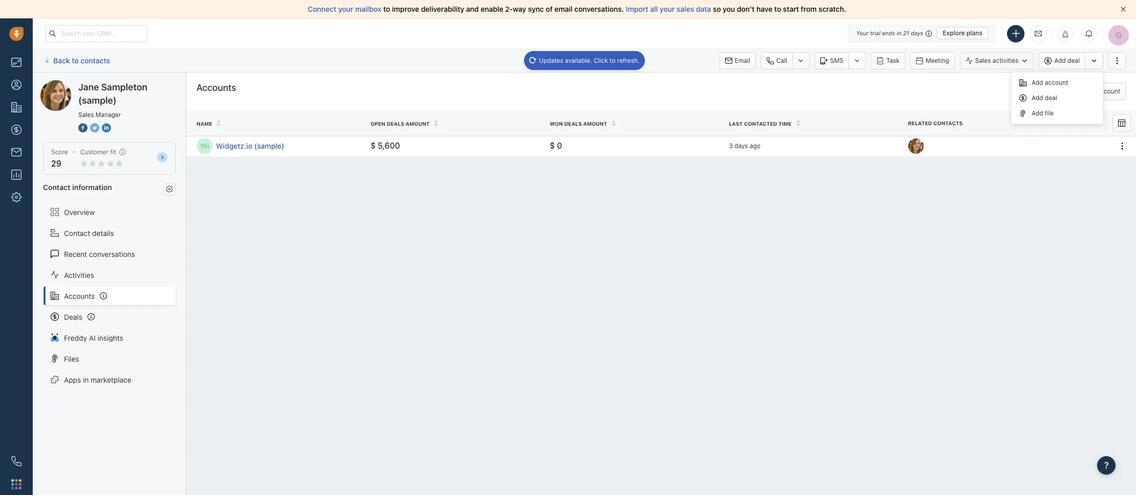 Task type: describe. For each thing, give the bounding box(es) containing it.
email
[[735, 57, 750, 64]]

won
[[550, 121, 563, 127]]

activities
[[64, 271, 94, 280]]

1 horizontal spatial contacts
[[933, 120, 963, 127]]

$ 5,600
[[371, 141, 400, 151]]

fit
[[110, 148, 116, 156]]

0 vertical spatial days
[[911, 30, 923, 36]]

updates
[[539, 57, 563, 64]]

connect your mailbox link
[[308, 5, 383, 13]]

related contacts
[[908, 120, 963, 127]]

have
[[757, 5, 773, 13]]

to right mailbox
[[383, 5, 390, 13]]

apps in marketplace
[[64, 376, 131, 385]]

2 vertical spatial (sample)
[[254, 142, 284, 151]]

explore
[[943, 29, 965, 37]]

deals
[[64, 313, 82, 322]]

task button
[[871, 52, 905, 69]]

mng settings image
[[166, 186, 173, 193]]

deals for open
[[387, 121, 404, 127]]

deal inside button
[[1068, 57, 1080, 64]]

deals for won
[[564, 121, 582, 127]]

import all your sales data link
[[626, 5, 713, 13]]

1 your from the left
[[338, 5, 353, 13]]

sales
[[677, 5, 694, 13]]

widgetz.io
[[216, 142, 252, 151]]

manager
[[96, 111, 121, 119]]

scratch.
[[819, 5, 846, 13]]

contact for contact details
[[64, 229, 90, 238]]

what's new image
[[1062, 30, 1069, 38]]

from
[[801, 5, 817, 13]]

0
[[557, 141, 562, 151]]

don't
[[737, 5, 755, 13]]

2-
[[505, 5, 513, 13]]

updates available. click to refresh.
[[539, 57, 640, 64]]

last
[[729, 121, 743, 127]]

amount for won deals amount
[[583, 121, 607, 127]]

score 29
[[51, 148, 68, 168]]

updates available. click to refresh. link
[[524, 51, 645, 70]]

apps
[[64, 376, 81, 385]]

marketplace
[[91, 376, 131, 385]]

activities
[[993, 57, 1019, 64]]

0 vertical spatial account
[[1045, 79, 1068, 86]]

0 horizontal spatial add account
[[1032, 79, 1068, 86]]

sync
[[528, 5, 544, 13]]

sales inside the jane sampleton (sample) sales manager
[[78, 111, 94, 119]]

customer
[[80, 148, 108, 156]]

last contacted time
[[729, 121, 792, 127]]

close image
[[1121, 7, 1126, 12]]

freddy
[[64, 334, 87, 343]]

amount for open deals amount
[[406, 121, 430, 127]]

meeting button
[[910, 52, 955, 69]]

contacted
[[744, 121, 777, 127]]

conversations
[[89, 250, 135, 259]]

score
[[51, 148, 68, 156]]

ai
[[89, 334, 96, 343]]

connect
[[308, 5, 336, 13]]

0 horizontal spatial deal
[[1045, 94, 1057, 102]]

meeting
[[926, 57, 949, 64]]

call
[[776, 57, 787, 64]]

1 horizontal spatial accounts
[[197, 82, 236, 93]]

$ for $ 5,600
[[371, 141, 376, 151]]

(sample) for jane sampleton (sample) sales manager
[[78, 95, 117, 106]]

1 vertical spatial accounts
[[64, 292, 95, 301]]

contact details
[[64, 229, 114, 238]]

wi button
[[197, 138, 213, 155]]

0 horizontal spatial contacts
[[80, 56, 110, 65]]

$ for $ 0
[[550, 141, 555, 151]]

all
[[650, 5, 658, 13]]

jane sampleton (sample)
[[61, 80, 145, 89]]

wi
[[200, 142, 209, 151]]

29
[[51, 159, 61, 168]]

available.
[[565, 57, 592, 64]]

open
[[371, 121, 385, 127]]

details
[[92, 229, 114, 238]]

data
[[696, 5, 711, 13]]

29 button
[[51, 159, 61, 168]]

files
[[64, 355, 79, 364]]

add deal inside button
[[1054, 57, 1080, 64]]

contact information
[[43, 183, 112, 192]]

improve
[[392, 5, 419, 13]]

recent
[[64, 250, 87, 259]]

widgetz.io (sample)
[[216, 142, 284, 151]]

conversations.
[[574, 5, 624, 13]]

3
[[729, 142, 733, 150]]

trial
[[870, 30, 881, 36]]

explore plans
[[943, 29, 983, 37]]

explore plans link
[[937, 27, 988, 39]]

so
[[713, 5, 721, 13]]

refresh.
[[617, 57, 640, 64]]



Task type: locate. For each thing, give the bounding box(es) containing it.
1 horizontal spatial your
[[660, 5, 675, 13]]

accounts up name
[[197, 82, 236, 93]]

2 deals from the left
[[564, 121, 582, 127]]

1 vertical spatial add account
[[1084, 88, 1120, 95]]

sampleton
[[79, 80, 114, 89], [101, 82, 147, 93]]

freshworks switcher image
[[11, 480, 21, 490]]

deal down what's new icon
[[1068, 57, 1080, 64]]

sms
[[830, 57, 843, 64]]

0 vertical spatial add account
[[1032, 79, 1068, 86]]

ago
[[750, 142, 761, 150]]

add account
[[1032, 79, 1068, 86], [1084, 88, 1120, 95]]

amount right won
[[583, 121, 607, 127]]

0 vertical spatial in
[[897, 30, 902, 36]]

add deal up add file
[[1032, 94, 1057, 102]]

to right click
[[610, 57, 616, 64]]

1 horizontal spatial amount
[[583, 121, 607, 127]]

1 horizontal spatial sales
[[975, 57, 991, 64]]

email
[[555, 5, 573, 13]]

mailbox
[[355, 5, 381, 13]]

connect your mailbox to improve deliverability and enable 2-way sync of email conversations. import all your sales data so you don't have to start from scratch.
[[308, 5, 846, 13]]

sales up "facebook circled" 'icon'
[[78, 111, 94, 119]]

1 vertical spatial add deal
[[1032, 94, 1057, 102]]

add
[[1054, 57, 1066, 64], [1032, 79, 1043, 86], [1084, 88, 1095, 95], [1032, 94, 1043, 102], [1032, 109, 1043, 117]]

to right back
[[72, 56, 79, 65]]

0 horizontal spatial sales
[[78, 111, 94, 119]]

freddy ai insights
[[64, 334, 123, 343]]

sampleton inside the jane sampleton (sample) sales manager
[[101, 82, 147, 93]]

contacts right related
[[933, 120, 963, 127]]

1 horizontal spatial in
[[897, 30, 902, 36]]

customer fit
[[80, 148, 116, 156]]

start
[[783, 5, 799, 13]]

add deal
[[1054, 57, 1080, 64], [1032, 94, 1057, 102]]

back to contacts link
[[43, 53, 111, 69]]

1 vertical spatial contacts
[[933, 120, 963, 127]]

add file
[[1032, 109, 1054, 117]]

related
[[908, 120, 932, 127]]

0 vertical spatial deal
[[1068, 57, 1080, 64]]

0 horizontal spatial in
[[83, 376, 89, 385]]

contacts up jane sampleton (sample)
[[80, 56, 110, 65]]

accounts down the activities
[[64, 292, 95, 301]]

add inside button
[[1054, 57, 1066, 64]]

jane sampleton (sample) sales manager
[[78, 82, 147, 119]]

linkedin circled image
[[102, 123, 111, 134]]

1 deals from the left
[[387, 121, 404, 127]]

days right 21
[[911, 30, 923, 36]]

$
[[371, 141, 376, 151], [550, 141, 555, 151]]

$ left 5,600
[[371, 141, 376, 151]]

phone image
[[11, 457, 21, 467]]

information
[[72, 183, 112, 192]]

1 vertical spatial (sample)
[[78, 95, 117, 106]]

(sample) inside the jane sampleton (sample) sales manager
[[78, 95, 117, 106]]

0 vertical spatial accounts
[[197, 82, 236, 93]]

sampleton up manager
[[101, 82, 147, 93]]

add inside button
[[1084, 88, 1095, 95]]

(sample) for jane sampleton (sample)
[[116, 80, 145, 89]]

sampleton for jane sampleton (sample) sales manager
[[101, 82, 147, 93]]

won deals amount
[[550, 121, 607, 127]]

3 days ago
[[729, 142, 761, 150]]

2 $ from the left
[[550, 141, 555, 151]]

contact up recent
[[64, 229, 90, 238]]

0 vertical spatial add deal
[[1054, 57, 1080, 64]]

0 vertical spatial sales
[[975, 57, 991, 64]]

sales
[[975, 57, 991, 64], [78, 111, 94, 119]]

$ 0
[[550, 141, 562, 151]]

jane down back to contacts at left
[[78, 82, 99, 93]]

0 vertical spatial contact
[[43, 183, 70, 192]]

accounts
[[197, 82, 236, 93], [64, 292, 95, 301]]

facebook circled image
[[78, 123, 88, 134]]

contact for contact information
[[43, 183, 70, 192]]

0 horizontal spatial $
[[371, 141, 376, 151]]

jane inside the jane sampleton (sample) sales manager
[[78, 82, 99, 93]]

account inside button
[[1097, 88, 1120, 95]]

(sample) down jane sampleton (sample)
[[78, 95, 117, 106]]

jane for jane sampleton (sample)
[[61, 80, 77, 89]]

back
[[53, 56, 70, 65]]

0 horizontal spatial amount
[[406, 121, 430, 127]]

Search your CRM... text field
[[45, 25, 147, 42]]

1 horizontal spatial add account
[[1084, 88, 1120, 95]]

0 horizontal spatial your
[[338, 5, 353, 13]]

sampleton for jane sampleton (sample)
[[79, 80, 114, 89]]

plans
[[967, 29, 983, 37]]

open deals amount
[[371, 121, 430, 127]]

1 amount from the left
[[406, 121, 430, 127]]

back to contacts
[[53, 56, 110, 65]]

(sample) right widgetz.io
[[254, 142, 284, 151]]

0 horizontal spatial deals
[[387, 121, 404, 127]]

jane down back
[[61, 80, 77, 89]]

add account button
[[1068, 83, 1126, 100]]

your right all
[[660, 5, 675, 13]]

you
[[723, 5, 735, 13]]

click
[[594, 57, 608, 64]]

send email image
[[1035, 29, 1042, 38]]

in right apps
[[83, 376, 89, 385]]

1 vertical spatial in
[[83, 376, 89, 385]]

in left 21
[[897, 30, 902, 36]]

1 vertical spatial contact
[[64, 229, 90, 238]]

add account inside button
[[1084, 88, 1120, 95]]

2 your from the left
[[660, 5, 675, 13]]

sales left activities
[[975, 57, 991, 64]]

1 horizontal spatial account
[[1097, 88, 1120, 95]]

0 horizontal spatial jane
[[61, 80, 77, 89]]

$ left 0
[[550, 141, 555, 151]]

call link
[[761, 52, 792, 69]]

deals right open
[[387, 121, 404, 127]]

2 amount from the left
[[583, 121, 607, 127]]

name
[[197, 121, 212, 127]]

phone element
[[6, 452, 27, 472]]

deal
[[1068, 57, 1080, 64], [1045, 94, 1057, 102]]

1 horizontal spatial $
[[550, 141, 555, 151]]

1 vertical spatial deal
[[1045, 94, 1057, 102]]

0 horizontal spatial account
[[1045, 79, 1068, 86]]

of
[[546, 5, 553, 13]]

1 horizontal spatial deals
[[564, 121, 582, 127]]

deliverability
[[421, 5, 464, 13]]

contact down 29 on the top
[[43, 183, 70, 192]]

task
[[886, 57, 900, 64]]

way
[[513, 5, 526, 13]]

deal up file
[[1045, 94, 1057, 102]]

amount
[[406, 121, 430, 127], [583, 121, 607, 127]]

to left start
[[774, 5, 781, 13]]

ends
[[882, 30, 895, 36]]

1 horizontal spatial jane
[[78, 82, 99, 93]]

1 horizontal spatial deal
[[1068, 57, 1080, 64]]

1 $ from the left
[[371, 141, 376, 151]]

amount right open
[[406, 121, 430, 127]]

0 horizontal spatial days
[[735, 142, 748, 150]]

import
[[626, 5, 648, 13]]

your trial ends in 21 days
[[856, 30, 923, 36]]

account
[[1045, 79, 1068, 86], [1097, 88, 1120, 95]]

sales activities
[[975, 57, 1019, 64]]

sales activities button
[[960, 52, 1039, 69], [960, 52, 1034, 69]]

jane for jane sampleton (sample) sales manager
[[78, 82, 99, 93]]

1 vertical spatial account
[[1097, 88, 1120, 95]]

0 horizontal spatial accounts
[[64, 292, 95, 301]]

1 vertical spatial days
[[735, 142, 748, 150]]

call button
[[761, 52, 792, 69]]

1 horizontal spatial days
[[911, 30, 923, 36]]

and
[[466, 5, 479, 13]]

email button
[[719, 52, 756, 69]]

enable
[[481, 5, 503, 13]]

0 vertical spatial (sample)
[[116, 80, 145, 89]]

your left mailbox
[[338, 5, 353, 13]]

deals right won
[[564, 121, 582, 127]]

(sample)
[[116, 80, 145, 89], [78, 95, 117, 106], [254, 142, 284, 151]]

0 vertical spatial contacts
[[80, 56, 110, 65]]

(sample) up manager
[[116, 80, 145, 89]]

1 vertical spatial sales
[[78, 111, 94, 119]]

in
[[897, 30, 902, 36], [83, 376, 89, 385]]

sampleton down back to contacts at left
[[79, 80, 114, 89]]

5,600
[[378, 141, 400, 151]]

twitter circled image
[[90, 123, 99, 134]]

days right the 3
[[735, 142, 748, 150]]

recent conversations
[[64, 250, 135, 259]]

insights
[[97, 334, 123, 343]]

your
[[856, 30, 869, 36]]

file
[[1045, 109, 1054, 117]]

add deal down what's new icon
[[1054, 57, 1080, 64]]

21
[[903, 30, 909, 36]]

widgetz.io (sample) link
[[216, 141, 360, 152]]



Task type: vqa. For each thing, say whether or not it's contained in the screenshot.
All team goals's the goals
no



